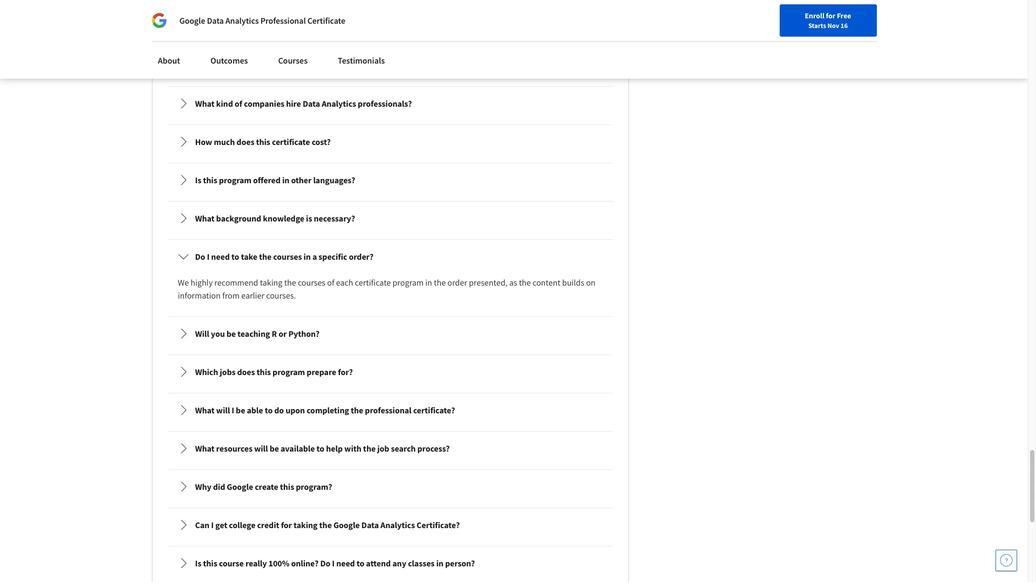 Task type: locate. For each thing, give the bounding box(es) containing it.
taking inside dropdown button
[[294, 520, 318, 531]]

do
[[274, 406, 284, 416]]

1 horizontal spatial will
[[254, 444, 268, 455]]

certificate left cost?
[[272, 137, 310, 148]]

to
[[231, 252, 239, 262], [265, 406, 273, 416], [317, 444, 324, 455], [357, 559, 364, 570]]

is for is this program offered in other languages?
[[195, 175, 201, 186]]

1 horizontal spatial do
[[320, 559, 330, 570]]

analytics up any on the bottom left
[[381, 520, 415, 531]]

much
[[214, 137, 235, 148]]

data up attend
[[362, 520, 379, 531]]

to left attend
[[357, 559, 364, 570]]

1 horizontal spatial program
[[273, 367, 305, 378]]

what resources will be available to help with the job search process?
[[195, 444, 450, 455]]

taking right credit
[[294, 520, 318, 531]]

google up is this course really 100% online? do i need to attend any classes in person?
[[334, 520, 360, 531]]

analytics left professional
[[225, 15, 259, 26]]

0 vertical spatial courses
[[273, 252, 302, 262]]

1 vertical spatial data
[[303, 98, 320, 109]]

courses
[[273, 252, 302, 262], [298, 278, 325, 288]]

with
[[344, 444, 361, 455]]

this left course
[[203, 559, 217, 570]]

do
[[195, 252, 205, 262], [320, 559, 330, 570]]

what will i be able to do upon completing the professional certificate? button
[[169, 396, 611, 426]]

0 vertical spatial will
[[216, 406, 230, 416]]

can
[[195, 520, 209, 531]]

courses link
[[272, 49, 314, 72]]

the up courses.
[[284, 278, 296, 288]]

0 vertical spatial is
[[195, 175, 201, 186]]

1 horizontal spatial analytics
[[322, 98, 356, 109]]

on
[[586, 278, 596, 288]]

3 what from the top
[[195, 406, 215, 416]]

google data analytics professional certificate
[[179, 15, 345, 26]]

analytics up cost?
[[322, 98, 356, 109]]

0 horizontal spatial will
[[216, 406, 230, 416]]

certificate?
[[413, 406, 455, 416]]

the inside what will i be able to do upon completing the professional certificate? dropdown button
[[351, 406, 363, 416]]

is for is this course really 100% online? do i need to attend any classes in person?
[[195, 559, 201, 570]]

for right credit
[[281, 520, 292, 531]]

does right "jobs"
[[237, 367, 255, 378]]

we highly recommend taking the courses of each certificate program in the order presented, as the content builds on information from earlier courses.
[[178, 278, 597, 301]]

the left order at the top of page
[[434, 278, 446, 288]]

None search field
[[154, 7, 413, 28]]

1 horizontal spatial need
[[336, 559, 355, 570]]

google right google icon
[[179, 15, 205, 26]]

will
[[216, 406, 230, 416], [254, 444, 268, 455]]

need left take
[[211, 252, 230, 262]]

2 vertical spatial data
[[362, 520, 379, 531]]

0 vertical spatial data
[[207, 15, 224, 26]]

the left the job
[[363, 444, 376, 455]]

what left background
[[195, 213, 215, 224]]

your
[[744, 12, 758, 22]]

for up nov
[[826, 11, 836, 21]]

1 vertical spatial will
[[254, 444, 268, 455]]

this
[[256, 137, 270, 148], [203, 175, 217, 186], [257, 367, 271, 378], [280, 482, 294, 493], [203, 559, 217, 570]]

0 horizontal spatial taking
[[260, 278, 283, 288]]

data up outcomes "link"
[[207, 15, 224, 26]]

0 vertical spatial google
[[179, 15, 205, 26]]

will inside what will i be able to do upon completing the professional certificate? dropdown button
[[216, 406, 230, 416]]

will right resources
[[254, 444, 268, 455]]

2 horizontal spatial program
[[393, 278, 424, 288]]

certificate
[[307, 15, 345, 26]]

outcomes
[[210, 55, 248, 66]]

of inside we highly recommend taking the courses of each certificate program in the order presented, as the content builds on information from earlier courses.
[[327, 278, 334, 288]]

taking inside we highly recommend taking the courses of each certificate program in the order presented, as the content builds on information from earlier courses.
[[260, 278, 283, 288]]

order
[[448, 278, 467, 288]]

the inside what resources will be available to help with the job search process? dropdown button
[[363, 444, 376, 455]]

1 horizontal spatial google
[[227, 482, 253, 493]]

0 vertical spatial of
[[235, 98, 242, 109]]

0 vertical spatial program
[[219, 175, 251, 186]]

do i need to take the courses in a specific order? button
[[169, 242, 611, 272]]

1 vertical spatial certificate
[[355, 278, 391, 288]]

this right "jobs"
[[257, 367, 271, 378]]

r
[[272, 329, 277, 340]]

0 horizontal spatial analytics
[[225, 15, 259, 26]]

1 vertical spatial program
[[393, 278, 424, 288]]

process?
[[417, 444, 450, 455]]

1 is from the top
[[195, 175, 201, 186]]

certificate inside we highly recommend taking the courses of each certificate program in the order presented, as the content builds on information from earlier courses.
[[355, 278, 391, 288]]

program left offered at left top
[[219, 175, 251, 186]]

english
[[821, 12, 847, 23]]

0 vertical spatial does
[[237, 137, 254, 148]]

1 horizontal spatial certificate
[[355, 278, 391, 288]]

taking up courses.
[[260, 278, 283, 288]]

recommend
[[214, 278, 258, 288]]

in left order at the top of page
[[425, 278, 432, 288]]

certificate
[[272, 137, 310, 148], [355, 278, 391, 288]]

you
[[211, 329, 225, 340]]

able
[[247, 406, 263, 416]]

be left available
[[270, 444, 279, 455]]

what
[[195, 98, 215, 109], [195, 213, 215, 224], [195, 406, 215, 416], [195, 444, 215, 455]]

the right take
[[259, 252, 272, 262]]

be
[[227, 329, 236, 340], [236, 406, 245, 416], [270, 444, 279, 455]]

presented,
[[469, 278, 508, 288]]

will
[[195, 329, 209, 340]]

0 horizontal spatial for
[[281, 520, 292, 531]]

is left course
[[195, 559, 201, 570]]

1 horizontal spatial for
[[826, 11, 836, 21]]

0 vertical spatial for
[[826, 11, 836, 21]]

professional
[[260, 15, 306, 26]]

0 horizontal spatial certificate
[[272, 137, 310, 148]]

program down do i need to take the courses in a specific order? dropdown button
[[393, 278, 424, 288]]

the inside the can i get college credit for taking the google data analytics certificate? dropdown button
[[319, 520, 332, 531]]

credit
[[257, 520, 279, 531]]

of
[[235, 98, 242, 109], [327, 278, 334, 288]]

will you be teaching r or python?
[[195, 329, 320, 340]]

0 horizontal spatial google
[[179, 15, 205, 26]]

to left take
[[231, 252, 239, 262]]

courses inside we highly recommend taking the courses of each certificate program in the order presented, as the content builds on information from earlier courses.
[[298, 278, 325, 288]]

for?
[[338, 367, 353, 378]]

prepare
[[307, 367, 336, 378]]

does right much
[[237, 137, 254, 148]]

enroll for free starts nov 16
[[805, 11, 851, 30]]

can i get college credit for taking the google data analytics certificate? button
[[169, 511, 611, 541]]

help
[[326, 444, 343, 455]]

we
[[178, 278, 189, 288]]

this down 'how'
[[203, 175, 217, 186]]

0 vertical spatial analytics
[[225, 15, 259, 26]]

1 vertical spatial be
[[236, 406, 245, 416]]

1 what from the top
[[195, 98, 215, 109]]

i right online? at the left bottom of page
[[332, 559, 335, 570]]

what left resources
[[195, 444, 215, 455]]

does inside "which jobs does this program prepare for?" dropdown button
[[237, 367, 255, 378]]

0 horizontal spatial of
[[235, 98, 242, 109]]

is this program offered in other languages? button
[[169, 165, 611, 196]]

2 vertical spatial program
[[273, 367, 305, 378]]

i up "highly"
[[207, 252, 209, 262]]

find your new career
[[729, 12, 796, 22]]

of right kind
[[235, 98, 242, 109]]

1 vertical spatial courses
[[298, 278, 325, 288]]

4 what from the top
[[195, 444, 215, 455]]

0 horizontal spatial do
[[195, 252, 205, 262]]

data right hire
[[303, 98, 320, 109]]

will inside what resources will be available to help with the job search process? dropdown button
[[254, 444, 268, 455]]

any
[[393, 559, 406, 570]]

1 vertical spatial for
[[281, 520, 292, 531]]

testimonials
[[338, 55, 385, 66]]

is down 'how'
[[195, 175, 201, 186]]

is
[[195, 175, 201, 186], [195, 559, 201, 570]]

do up "highly"
[[195, 252, 205, 262]]

2 vertical spatial google
[[334, 520, 360, 531]]

2 horizontal spatial google
[[334, 520, 360, 531]]

what left kind
[[195, 98, 215, 109]]

the right as
[[519, 278, 531, 288]]

taking
[[260, 278, 283, 288], [294, 520, 318, 531]]

what down which
[[195, 406, 215, 416]]

in inside we highly recommend taking the courses of each certificate program in the order presented, as the content builds on information from earlier courses.
[[425, 278, 432, 288]]

0 vertical spatial certificate
[[272, 137, 310, 148]]

i left able at bottom left
[[232, 406, 234, 416]]

1 vertical spatial need
[[336, 559, 355, 570]]

did
[[213, 482, 225, 493]]

for
[[826, 11, 836, 21], [281, 520, 292, 531]]

program left prepare
[[273, 367, 305, 378]]

1 vertical spatial of
[[327, 278, 334, 288]]

1 vertical spatial google
[[227, 482, 253, 493]]

the inside do i need to take the courses in a specific order? dropdown button
[[259, 252, 272, 262]]

program
[[219, 175, 251, 186], [393, 278, 424, 288], [273, 367, 305, 378]]

analytics inside the can i get college credit for taking the google data analytics certificate? dropdown button
[[381, 520, 415, 531]]

2 vertical spatial analytics
[[381, 520, 415, 531]]

certificate?
[[417, 520, 460, 531]]

do right online? at the left bottom of page
[[320, 559, 330, 570]]

be right you
[[227, 329, 236, 340]]

2 horizontal spatial analytics
[[381, 520, 415, 531]]

1 vertical spatial does
[[237, 367, 255, 378]]

1 vertical spatial analytics
[[322, 98, 356, 109]]

create
[[255, 482, 278, 493]]

2 what from the top
[[195, 213, 215, 224]]

google
[[179, 15, 205, 26], [227, 482, 253, 493], [334, 520, 360, 531]]

1 vertical spatial taking
[[294, 520, 318, 531]]

python?
[[288, 329, 320, 340]]

2 vertical spatial be
[[270, 444, 279, 455]]

new
[[760, 12, 774, 22]]

does inside how much does this certificate cost? dropdown button
[[237, 137, 254, 148]]

from
[[222, 291, 240, 301]]

of left each
[[327, 278, 334, 288]]

1 horizontal spatial taking
[[294, 520, 318, 531]]

is this course really 100% online? do i need to attend any classes in person?
[[195, 559, 475, 570]]

resources
[[216, 444, 253, 455]]

courses down a
[[298, 278, 325, 288]]

certificate right each
[[355, 278, 391, 288]]

2 horizontal spatial data
[[362, 520, 379, 531]]

google right did
[[227, 482, 253, 493]]

1 horizontal spatial of
[[327, 278, 334, 288]]

0 horizontal spatial data
[[207, 15, 224, 26]]

program?
[[296, 482, 332, 493]]

teaching
[[238, 329, 270, 340]]

be left able at bottom left
[[236, 406, 245, 416]]

the up is this course really 100% online? do i need to attend any classes in person?
[[319, 520, 332, 531]]

need
[[211, 252, 230, 262], [336, 559, 355, 570]]

job
[[377, 444, 389, 455]]

a
[[312, 252, 317, 262]]

need left attend
[[336, 559, 355, 570]]

2 is from the top
[[195, 559, 201, 570]]

earlier
[[241, 291, 264, 301]]

which jobs does this program prepare for?
[[195, 367, 353, 378]]

courses left a
[[273, 252, 302, 262]]

0 vertical spatial taking
[[260, 278, 283, 288]]

will left able at bottom left
[[216, 406, 230, 416]]

0 vertical spatial need
[[211, 252, 230, 262]]

does
[[237, 137, 254, 148], [237, 367, 255, 378]]

find your new career link
[[723, 11, 802, 24]]

0 horizontal spatial program
[[219, 175, 251, 186]]

i
[[207, 252, 209, 262], [232, 406, 234, 416], [211, 520, 214, 531], [332, 559, 335, 570]]

1 vertical spatial is
[[195, 559, 201, 570]]

the right completing
[[351, 406, 363, 416]]



Task type: vqa. For each thing, say whether or not it's contained in the screenshot.
health
no



Task type: describe. For each thing, give the bounding box(es) containing it.
take
[[241, 252, 257, 262]]

person?
[[445, 559, 475, 570]]

what for what resources will be available to help with the job search process?
[[195, 444, 215, 455]]

courses inside dropdown button
[[273, 252, 302, 262]]

find
[[729, 12, 743, 22]]

for inside dropdown button
[[281, 520, 292, 531]]

what for what background knowledge is necessary?
[[195, 213, 215, 224]]

be for will
[[236, 406, 245, 416]]

builds
[[562, 278, 584, 288]]

search
[[391, 444, 416, 455]]

what background knowledge is necessary? button
[[169, 204, 611, 234]]

how much does this certificate cost? button
[[169, 127, 611, 157]]

companies
[[244, 98, 284, 109]]

why did google create this program? button
[[169, 472, 611, 503]]

google image
[[151, 13, 167, 28]]

program inside dropdown button
[[273, 367, 305, 378]]

what will i be able to do upon completing the professional certificate?
[[195, 406, 455, 416]]

to left do
[[265, 406, 273, 416]]

program inside we highly recommend taking the courses of each certificate program in the order presented, as the content builds on information from earlier courses.
[[393, 278, 424, 288]]

get
[[215, 520, 227, 531]]

testimonials link
[[331, 49, 391, 72]]

really
[[246, 559, 267, 570]]

courses.
[[266, 291, 296, 301]]

knowledge
[[263, 213, 304, 224]]

what kind of companies hire data analytics professionals?
[[195, 98, 412, 109]]

to left the help
[[317, 444, 324, 455]]

what kind of companies hire data analytics professionals? button
[[169, 89, 611, 119]]

which
[[195, 367, 218, 378]]

help center image
[[1000, 555, 1013, 568]]

courses
[[278, 55, 308, 66]]

0 vertical spatial be
[[227, 329, 236, 340]]

do i need to take the courses in a specific order?
[[195, 252, 374, 262]]

in right classes
[[436, 559, 444, 570]]

1 horizontal spatial data
[[303, 98, 320, 109]]

languages?
[[313, 175, 355, 186]]

i left get
[[211, 520, 214, 531]]

program inside dropdown button
[[219, 175, 251, 186]]

show notifications image
[[882, 13, 895, 26]]

nov
[[828, 21, 839, 30]]

about
[[158, 55, 180, 66]]

upon
[[286, 406, 305, 416]]

outcomes link
[[204, 49, 254, 72]]

specific
[[319, 252, 347, 262]]

this down companies
[[256, 137, 270, 148]]

highly
[[191, 278, 213, 288]]

information
[[178, 291, 221, 301]]

this right create on the left of the page
[[280, 482, 294, 493]]

as
[[509, 278, 517, 288]]

what resources will be available to help with the job search process? button
[[169, 434, 611, 464]]

1 vertical spatial do
[[320, 559, 330, 570]]

college
[[229, 520, 255, 531]]

in left other
[[282, 175, 289, 186]]

0 horizontal spatial need
[[211, 252, 230, 262]]

order?
[[349, 252, 374, 262]]

does for much
[[237, 137, 254, 148]]

career
[[775, 12, 796, 22]]

will you be teaching r or python? button
[[169, 319, 611, 349]]

why did google create this program?
[[195, 482, 332, 493]]

for inside enroll for free starts nov 16
[[826, 11, 836, 21]]

english button
[[802, 0, 867, 35]]

or
[[279, 329, 287, 340]]

free
[[837, 11, 851, 21]]

about link
[[151, 49, 187, 72]]

is
[[306, 213, 312, 224]]

online?
[[291, 559, 319, 570]]

what background knowledge is necessary?
[[195, 213, 355, 224]]

0 vertical spatial do
[[195, 252, 205, 262]]

professionals?
[[358, 98, 412, 109]]

of inside dropdown button
[[235, 98, 242, 109]]

which jobs does this program prepare for? button
[[169, 357, 611, 388]]

jobs
[[220, 367, 236, 378]]

classes
[[408, 559, 435, 570]]

100%
[[269, 559, 289, 570]]

offered
[[253, 175, 281, 186]]

16
[[841, 21, 848, 30]]

why
[[195, 482, 211, 493]]

this inside dropdown button
[[257, 367, 271, 378]]

analytics inside what kind of companies hire data analytics professionals? dropdown button
[[322, 98, 356, 109]]

how much does this certificate cost?
[[195, 137, 331, 148]]

available
[[281, 444, 315, 455]]

background
[[216, 213, 261, 224]]

cost?
[[312, 137, 331, 148]]

completing
[[307, 406, 349, 416]]

starts
[[808, 21, 826, 30]]

content
[[533, 278, 561, 288]]

attend
[[366, 559, 391, 570]]

does for jobs
[[237, 367, 255, 378]]

other
[[291, 175, 312, 186]]

opens in a new tab image
[[273, 484, 282, 492]]

necessary?
[[314, 213, 355, 224]]

what for what kind of companies hire data analytics professionals?
[[195, 98, 215, 109]]

certificate inside how much does this certificate cost? dropdown button
[[272, 137, 310, 148]]

is this program offered in other languages?
[[195, 175, 355, 186]]

each
[[336, 278, 353, 288]]

in left a
[[304, 252, 311, 262]]

course
[[219, 559, 244, 570]]

is this course really 100% online? do i need to attend any classes in person? button
[[169, 549, 611, 579]]

hire
[[286, 98, 301, 109]]

be for resources
[[270, 444, 279, 455]]

can i get college credit for taking the google data analytics certificate?
[[195, 520, 460, 531]]

what for what will i be able to do upon completing the professional certificate?
[[195, 406, 215, 416]]

enroll
[[805, 11, 825, 21]]



